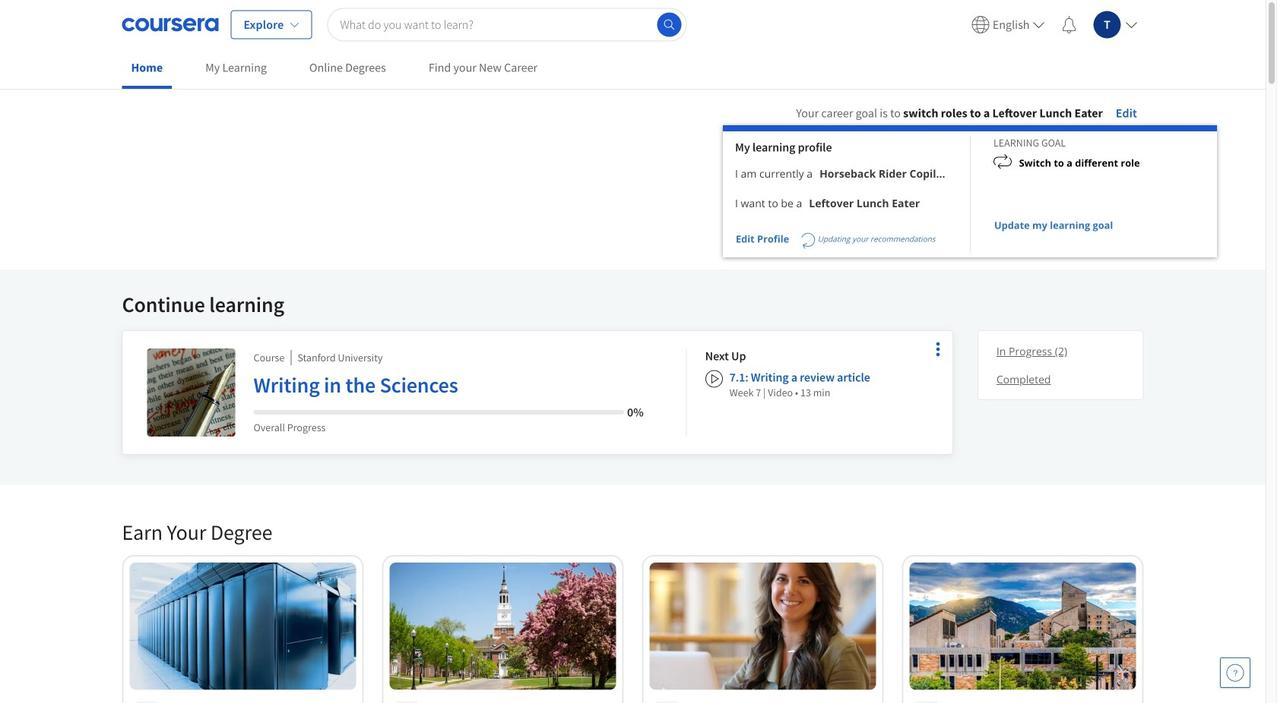 Task type: vqa. For each thing, say whether or not it's contained in the screenshot.
'more option for writing in the sciences' image
yes



Task type: locate. For each thing, give the bounding box(es) containing it.
earn your degree collection element
[[113, 495, 1153, 704]]

i am currently a horseback rider copilot element
[[817, 163, 950, 185]]

region
[[723, 125, 1217, 258]]

None search field
[[327, 8, 687, 41]]

more option for writing in the sciences image
[[927, 339, 949, 360]]

help center image
[[1226, 664, 1244, 683]]

status
[[790, 227, 936, 253]]



Task type: describe. For each thing, give the bounding box(es) containing it.
coursera image
[[122, 13, 219, 37]]

writing in the sciences image
[[147, 349, 235, 437]]

What do you want to learn? text field
[[327, 8, 687, 41]]

i am currently a leftover lunch eater element
[[806, 192, 939, 215]]



